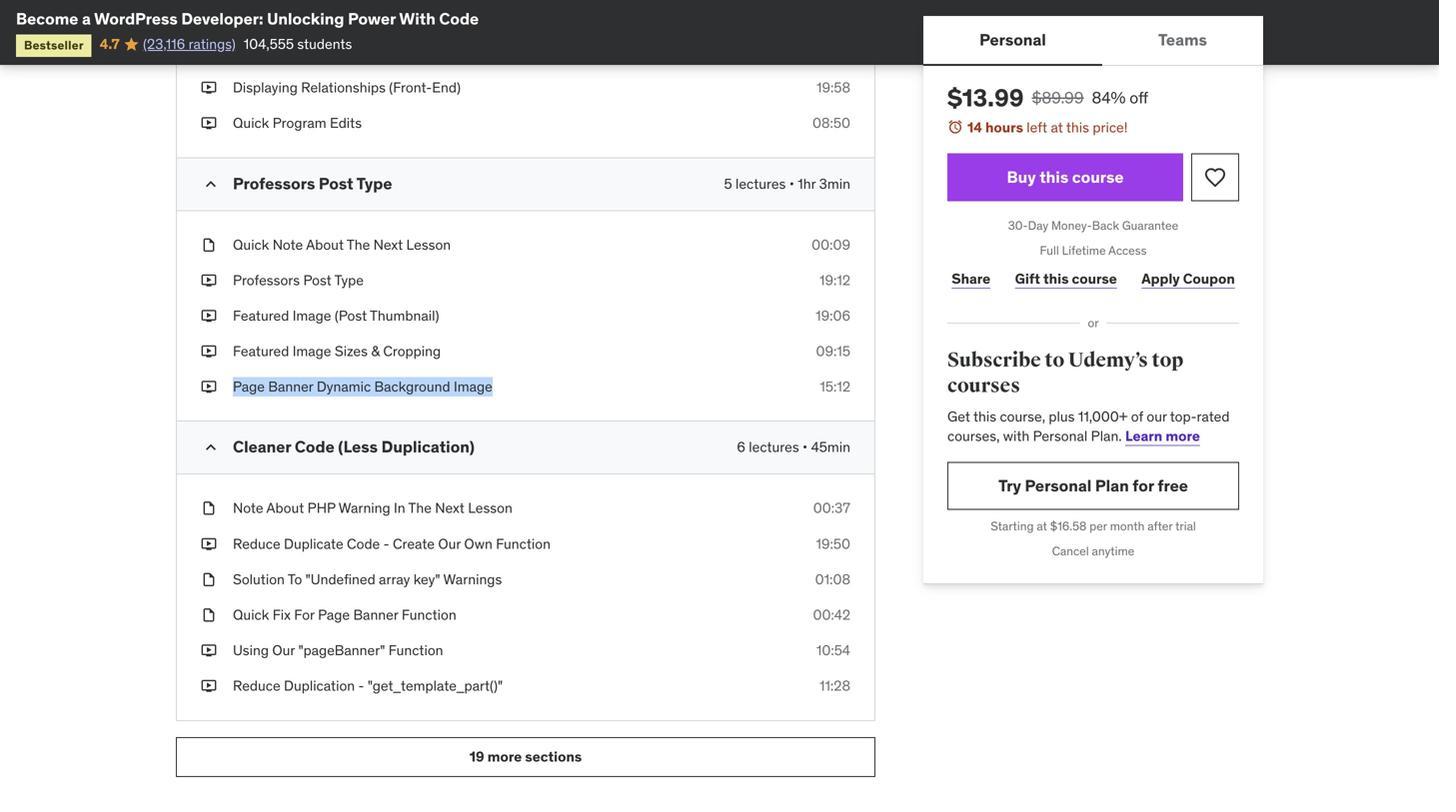 Task type: vqa. For each thing, say whether or not it's contained in the screenshot.


Task type: describe. For each thing, give the bounding box(es) containing it.
$89.99
[[1032, 87, 1084, 108]]

(23,116 ratings)
[[143, 35, 236, 53]]

reduce for reduce duplication - "get_template_part()"
[[233, 678, 281, 696]]

gift this course link
[[1011, 259, 1122, 299]]

apply coupon
[[1142, 270, 1236, 288]]

1 horizontal spatial our
[[438, 535, 461, 553]]

xsmall image for quick program edits
[[201, 114, 217, 133]]

apply coupon button
[[1138, 259, 1240, 299]]

featured image (post thumbnail)
[[233, 307, 439, 325]]

cancel
[[1053, 544, 1090, 559]]

5 lectures • 1hr 3min
[[724, 175, 851, 193]]

free
[[1158, 476, 1189, 496]]

thumbnail)
[[370, 307, 439, 325]]

students
[[297, 35, 352, 53]]

guarantee
[[1123, 218, 1179, 234]]

$16.58
[[1051, 519, 1087, 534]]

for
[[1133, 476, 1155, 496]]

xsmall image for reduce duplicate code - create our own function
[[201, 535, 217, 554]]

15:12
[[820, 378, 851, 396]]

warning
[[339, 500, 391, 518]]

buy this course button
[[948, 154, 1184, 202]]

php
[[308, 500, 336, 518]]

learn more link
[[1126, 427, 1201, 445]]

professors for 19:12
[[233, 271, 300, 289]]

own
[[464, 535, 493, 553]]

5
[[724, 175, 732, 193]]

quick for quick note about the next lesson
[[233, 236, 269, 254]]

end)
[[432, 79, 461, 97]]

lectures for cleaner code (less duplication)
[[749, 439, 800, 457]]

0 vertical spatial about
[[306, 236, 344, 254]]

starting
[[991, 519, 1034, 534]]

more for 19
[[488, 748, 522, 766]]

left
[[1027, 118, 1048, 136]]

lectures for professors post type
[[736, 175, 786, 193]]

coupon
[[1184, 270, 1236, 288]]

try personal plan for free link
[[948, 462, 1240, 510]]

quick note about the next lesson
[[233, 236, 451, 254]]

xsmall image for reduce duplication - "get_template_part()"
[[201, 677, 217, 697]]

subscribe to udemy's top courses
[[948, 348, 1184, 399]]

hours
[[986, 118, 1024, 136]]

1 vertical spatial about
[[267, 500, 304, 518]]

solution
[[233, 571, 285, 589]]

wordpress
[[94, 8, 178, 29]]

cleaner
[[233, 437, 291, 458]]

quick for quick program edits
[[233, 114, 269, 132]]

featured image sizes & cropping
[[233, 342, 441, 360]]

our
[[1147, 408, 1167, 426]]

19
[[470, 748, 485, 766]]

personal inside get this course, plus 11,000+ of our top-rated courses, with personal plan.
[[1034, 427, 1088, 445]]

19:58
[[817, 79, 851, 97]]

"pagebanner"
[[298, 642, 385, 660]]

quick program edits
[[233, 114, 362, 132]]

fix
[[273, 606, 291, 624]]

xsmall image for featured image sizes & cropping
[[201, 342, 217, 362]]

solution to "undefined array key" warnings
[[233, 571, 502, 589]]

courses,
[[948, 427, 1000, 445]]

share
[[952, 270, 991, 288]]

1 vertical spatial the
[[409, 500, 432, 518]]

between
[[378, 43, 434, 61]]

rated
[[1197, 408, 1230, 426]]

money-
[[1052, 218, 1093, 234]]

104,555
[[244, 35, 294, 53]]

0 vertical spatial note
[[273, 236, 303, 254]]

type for 19:12
[[335, 271, 364, 289]]

0 vertical spatial next
[[374, 236, 403, 254]]

course for buy this course
[[1073, 167, 1124, 187]]

this for get
[[974, 408, 997, 426]]

edits
[[330, 114, 362, 132]]

top-
[[1171, 408, 1197, 426]]

duplication)
[[382, 437, 475, 458]]

tab list containing personal
[[924, 16, 1264, 66]]

11:28
[[820, 678, 851, 696]]

full
[[1040, 243, 1060, 258]]

featured for featured image (post thumbnail)
[[233, 307, 289, 325]]

0 horizontal spatial note
[[233, 500, 263, 518]]

(post
[[335, 307, 367, 325]]

• for professors post type
[[790, 175, 795, 193]]

note about php warning in the next lesson
[[233, 500, 513, 518]]

xsmall image for note about php warning in the next lesson
[[201, 499, 217, 519]]

type for 5 lectures
[[357, 173, 392, 194]]

anytime
[[1092, 544, 1135, 559]]

xsmall image for solution to "undefined array key" warnings
[[201, 570, 217, 590]]

try personal plan for free
[[999, 476, 1189, 496]]

0 vertical spatial page
[[233, 378, 265, 396]]

0 horizontal spatial the
[[347, 236, 370, 254]]

gift
[[1016, 270, 1041, 288]]

subscribe
[[948, 348, 1042, 373]]

in
[[394, 500, 406, 518]]

learn
[[1126, 427, 1163, 445]]

0 vertical spatial function
[[496, 535, 551, 553]]

1 horizontal spatial -
[[384, 535, 390, 553]]

duplication
[[284, 678, 355, 696]]

displaying relationships (front-end)
[[233, 79, 461, 97]]

of
[[1132, 408, 1144, 426]]

xsmall image for page banner dynamic background image
[[201, 378, 217, 397]]

0 horizontal spatial banner
[[268, 378, 313, 396]]

displaying
[[233, 79, 298, 97]]

month
[[1111, 519, 1145, 534]]

00:37
[[814, 500, 851, 518]]

learn more
[[1126, 427, 1201, 445]]

professors post type for 5 lectures
[[233, 173, 392, 194]]

reduce for reduce duplicate code - create our own function
[[233, 535, 281, 553]]

creating
[[233, 43, 287, 61]]

(front-
[[389, 79, 432, 97]]

104,555 students
[[244, 35, 352, 53]]

professors for 5 lectures
[[233, 173, 315, 194]]

array
[[379, 571, 410, 589]]

1 horizontal spatial banner
[[353, 606, 398, 624]]

11,000+
[[1079, 408, 1128, 426]]

45min
[[811, 439, 851, 457]]

udemy's
[[1069, 348, 1149, 373]]

page banner dynamic background image
[[233, 378, 493, 396]]

1 vertical spatial function
[[402, 606, 457, 624]]

to
[[1045, 348, 1065, 373]]

become a wordpress developer: unlocking power with code
[[16, 8, 479, 29]]

content
[[437, 43, 488, 61]]

become
[[16, 8, 78, 29]]

sizes
[[335, 342, 368, 360]]

post for 19:12
[[303, 271, 332, 289]]

1 vertical spatial page
[[318, 606, 350, 624]]

quick fix for page banner function
[[233, 606, 457, 624]]

this for buy
[[1040, 167, 1069, 187]]



Task type: locate. For each thing, give the bounding box(es) containing it.
relationships up displaying relationships (front-end)
[[290, 43, 375, 61]]

personal inside try personal plan for free 'link'
[[1025, 476, 1092, 496]]

gift this course
[[1016, 270, 1118, 288]]

page right "for"
[[318, 606, 350, 624]]

0 horizontal spatial code
[[295, 437, 335, 458]]

try
[[999, 476, 1022, 496]]

type down edits
[[357, 173, 392, 194]]

1 reduce from the top
[[233, 535, 281, 553]]

$13.99
[[948, 83, 1024, 113]]

lesson up thumbnail)
[[406, 236, 451, 254]]

2 professors from the top
[[233, 271, 300, 289]]

at right left
[[1051, 118, 1064, 136]]

6 xsmall image from the top
[[201, 570, 217, 590]]

image for (post
[[293, 307, 331, 325]]

2 professors post type from the top
[[233, 271, 364, 289]]

0 vertical spatial our
[[438, 535, 461, 553]]

1 vertical spatial professors post type
[[233, 271, 364, 289]]

professors post type up 'featured image (post thumbnail)'
[[233, 271, 364, 289]]

professors post type for 19:12
[[233, 271, 364, 289]]

0 vertical spatial professors post type
[[233, 173, 392, 194]]

1 horizontal spatial page
[[318, 606, 350, 624]]

xsmall image for using our "pagebanner" function
[[201, 642, 217, 661]]

6 xsmall image from the top
[[201, 677, 217, 697]]

xsmall image for featured image (post thumbnail)
[[201, 306, 217, 326]]

0 horizontal spatial •
[[790, 175, 795, 193]]

00:09
[[812, 236, 851, 254]]

-
[[384, 535, 390, 553], [358, 678, 364, 696]]

professors post type down the program
[[233, 173, 392, 194]]

2 quick from the top
[[233, 236, 269, 254]]

this right gift on the right of the page
[[1044, 270, 1069, 288]]

1 vertical spatial lectures
[[749, 439, 800, 457]]

reduce down using
[[233, 678, 281, 696]]

at left $16.58
[[1037, 519, 1048, 534]]

course inside buy this course "button"
[[1073, 167, 1124, 187]]

reduce duplication - "get_template_part()"
[[233, 678, 503, 696]]

1 course from the top
[[1073, 167, 1124, 187]]

8 xsmall image from the top
[[201, 642, 217, 661]]

xsmall image up small image
[[201, 114, 217, 133]]

professors
[[233, 173, 315, 194], [233, 271, 300, 289]]

xsmall image up small icon
[[201, 342, 217, 362]]

2 xsmall image from the top
[[201, 114, 217, 133]]

alarm image
[[948, 119, 964, 135]]

professors right small image
[[233, 173, 315, 194]]

personal inside personal button
[[980, 29, 1047, 50]]

• for cleaner code (less duplication)
[[803, 439, 808, 457]]

code down warning at the left bottom of the page
[[347, 535, 380, 553]]

1 vertical spatial note
[[233, 500, 263, 518]]

30-day money-back guarantee full lifetime access
[[1009, 218, 1179, 258]]

featured down 'featured image (post thumbnail)'
[[233, 342, 289, 360]]

function down key"
[[402, 606, 457, 624]]

featured up featured image sizes & cropping
[[233, 307, 289, 325]]

1 vertical spatial -
[[358, 678, 364, 696]]

2 vertical spatial image
[[454, 378, 493, 396]]

1 vertical spatial banner
[[353, 606, 398, 624]]

1 vertical spatial relationships
[[301, 79, 386, 97]]

this inside get this course, plus 11,000+ of our top-rated courses, with personal plan.
[[974, 408, 997, 426]]

about left php
[[267, 500, 304, 518]]

post down edits
[[319, 173, 353, 194]]

xsmall image left using
[[201, 642, 217, 661]]

sections
[[525, 748, 582, 766]]

1 vertical spatial personal
[[1034, 427, 1088, 445]]

0 vertical spatial relationships
[[290, 43, 375, 61]]

2 horizontal spatial code
[[439, 8, 479, 29]]

0 horizontal spatial more
[[488, 748, 522, 766]]

2 vertical spatial code
[[347, 535, 380, 553]]

0 vertical spatial image
[[293, 307, 331, 325]]

xsmall image for quick fix for page banner function
[[201, 606, 217, 626]]

the right in
[[409, 500, 432, 518]]

xsmall image down small image
[[201, 235, 217, 255]]

xsmall image
[[201, 42, 217, 62], [201, 114, 217, 133], [201, 235, 217, 255], [201, 342, 217, 362], [201, 499, 217, 519], [201, 570, 217, 590], [201, 606, 217, 626], [201, 642, 217, 661]]

next
[[374, 236, 403, 254], [435, 500, 465, 518]]

(23,116
[[143, 35, 185, 53]]

more right '19'
[[488, 748, 522, 766]]

7 xsmall image from the top
[[201, 606, 217, 626]]

0 vertical spatial reduce
[[233, 535, 281, 553]]

1 horizontal spatial code
[[347, 535, 380, 553]]

with
[[1004, 427, 1030, 445]]

personal up $16.58
[[1025, 476, 1092, 496]]

relationships up edits
[[301, 79, 386, 97]]

1 vertical spatial image
[[293, 342, 331, 360]]

1 professors post type from the top
[[233, 173, 392, 194]]

course,
[[1000, 408, 1046, 426]]

1 vertical spatial our
[[272, 642, 295, 660]]

xsmall image left fix
[[201, 606, 217, 626]]

0 vertical spatial lectures
[[736, 175, 786, 193]]

0 horizontal spatial at
[[1037, 519, 1048, 534]]

2 vertical spatial function
[[389, 642, 443, 660]]

14
[[968, 118, 983, 136]]

more inside "button"
[[488, 748, 522, 766]]

at inside starting at $16.58 per month after trial cancel anytime
[[1037, 519, 1048, 534]]

xsmall image left solution
[[201, 570, 217, 590]]

1 horizontal spatial lesson
[[468, 500, 513, 518]]

0 horizontal spatial our
[[272, 642, 295, 660]]

buy this course
[[1007, 167, 1124, 187]]

1 vertical spatial post
[[303, 271, 332, 289]]

0 horizontal spatial about
[[267, 500, 304, 518]]

small image
[[201, 438, 221, 458]]

to
[[288, 571, 302, 589]]

- left 'create'
[[384, 535, 390, 553]]

1 vertical spatial course
[[1072, 270, 1118, 288]]

1 horizontal spatial •
[[803, 439, 808, 457]]

0 horizontal spatial -
[[358, 678, 364, 696]]

1 vertical spatial •
[[803, 439, 808, 457]]

0 vertical spatial type
[[357, 173, 392, 194]]

featured
[[233, 307, 289, 325], [233, 342, 289, 360]]

xsmall image for displaying relationships (front-end)
[[201, 78, 217, 98]]

1 vertical spatial professors
[[233, 271, 300, 289]]

0 vertical spatial •
[[790, 175, 795, 193]]

function right own
[[496, 535, 551, 553]]

0 vertical spatial professors
[[233, 173, 315, 194]]

09:15
[[816, 342, 851, 360]]

course inside gift this course link
[[1072, 270, 1118, 288]]

featured for featured image sizes & cropping
[[233, 342, 289, 360]]

4 xsmall image from the top
[[201, 342, 217, 362]]

reduce up solution
[[233, 535, 281, 553]]

2 vertical spatial quick
[[233, 606, 269, 624]]

bestseller
[[24, 37, 84, 53]]

19 more sections
[[470, 748, 582, 766]]

10:54
[[817, 642, 851, 660]]

1 horizontal spatial the
[[409, 500, 432, 518]]

• left 1hr
[[790, 175, 795, 193]]

this inside "button"
[[1040, 167, 1069, 187]]

"undefined
[[306, 571, 376, 589]]

1 horizontal spatial next
[[435, 500, 465, 518]]

the up '(post'
[[347, 236, 370, 254]]

0 vertical spatial post
[[319, 173, 353, 194]]

lectures right 6
[[749, 439, 800, 457]]

1 horizontal spatial more
[[1166, 427, 1201, 445]]

1 horizontal spatial at
[[1051, 118, 1064, 136]]

plan
[[1096, 476, 1130, 496]]

19:12
[[820, 271, 851, 289]]

xsmall image for professors post type
[[201, 271, 217, 290]]

note up 'featured image (post thumbnail)'
[[273, 236, 303, 254]]

note down cleaner
[[233, 500, 263, 518]]

4 xsmall image from the top
[[201, 378, 217, 397]]

get this course, plus 11,000+ of our top-rated courses, with personal plan.
[[948, 408, 1230, 445]]

0 vertical spatial personal
[[980, 29, 1047, 50]]

more for learn
[[1166, 427, 1201, 445]]

1 vertical spatial type
[[335, 271, 364, 289]]

next up own
[[435, 500, 465, 518]]

course up 'back'
[[1073, 167, 1124, 187]]

1 vertical spatial next
[[435, 500, 465, 518]]

0 horizontal spatial next
[[374, 236, 403, 254]]

our left own
[[438, 535, 461, 553]]

0 vertical spatial quick
[[233, 114, 269, 132]]

page up cleaner
[[233, 378, 265, 396]]

get
[[948, 408, 971, 426]]

a
[[82, 8, 91, 29]]

1 featured from the top
[[233, 307, 289, 325]]

6
[[737, 439, 746, 457]]

0 vertical spatial banner
[[268, 378, 313, 396]]

0 vertical spatial more
[[1166, 427, 1201, 445]]

create
[[393, 535, 435, 553]]

cropping
[[383, 342, 441, 360]]

1 vertical spatial more
[[488, 748, 522, 766]]

0 vertical spatial code
[[439, 8, 479, 29]]

share button
[[948, 259, 995, 299]]

0 vertical spatial course
[[1073, 167, 1124, 187]]

function up "get_template_part()" at the left of page
[[389, 642, 443, 660]]

price!
[[1093, 118, 1128, 136]]

0 vertical spatial the
[[347, 236, 370, 254]]

tab list
[[924, 16, 1264, 66]]

image left the sizes
[[293, 342, 331, 360]]

5 xsmall image from the top
[[201, 499, 217, 519]]

image right background
[[454, 378, 493, 396]]

about
[[306, 236, 344, 254], [267, 500, 304, 518]]

• left 45min
[[803, 439, 808, 457]]

about up 'featured image (post thumbnail)'
[[306, 236, 344, 254]]

small image
[[201, 174, 221, 194]]

xsmall image down small icon
[[201, 499, 217, 519]]

top
[[1152, 348, 1184, 373]]

cleaner code (less duplication)
[[233, 437, 475, 458]]

1 horizontal spatial about
[[306, 236, 344, 254]]

note
[[273, 236, 303, 254], [233, 500, 263, 518]]

teams button
[[1103, 16, 1264, 64]]

2 xsmall image from the top
[[201, 271, 217, 290]]

xsmall image for quick note about the next lesson
[[201, 235, 217, 255]]

- down "pagebanner"
[[358, 678, 364, 696]]

post up 'featured image (post thumbnail)'
[[303, 271, 332, 289]]

personal up $13.99
[[980, 29, 1047, 50]]

this left price!
[[1067, 118, 1090, 136]]

0 vertical spatial at
[[1051, 118, 1064, 136]]

0 vertical spatial featured
[[233, 307, 289, 325]]

back
[[1093, 218, 1120, 234]]

course down lifetime
[[1072, 270, 1118, 288]]

2 vertical spatial personal
[[1025, 476, 1092, 496]]

1 professors from the top
[[233, 173, 315, 194]]

this for gift
[[1044, 270, 1069, 288]]

1 vertical spatial lesson
[[468, 500, 513, 518]]

14 hours left at this price!
[[968, 118, 1128, 136]]

duplicate
[[284, 535, 344, 553]]

personal
[[980, 29, 1047, 50], [1034, 427, 1088, 445], [1025, 476, 1092, 496]]

professors up 'featured image (post thumbnail)'
[[233, 271, 300, 289]]

post for 5 lectures
[[319, 173, 353, 194]]

type up '(post'
[[335, 271, 364, 289]]

1 vertical spatial at
[[1037, 519, 1048, 534]]

this right buy
[[1040, 167, 1069, 187]]

relationships for displaying
[[301, 79, 386, 97]]

2 reduce from the top
[[233, 678, 281, 696]]

buy
[[1007, 167, 1037, 187]]

starting at $16.58 per month after trial cancel anytime
[[991, 519, 1197, 559]]

relationships
[[290, 43, 375, 61], [301, 79, 386, 97]]

1 vertical spatial reduce
[[233, 678, 281, 696]]

code up content
[[439, 8, 479, 29]]

teams
[[1159, 29, 1208, 50]]

using
[[233, 642, 269, 660]]

lesson
[[406, 236, 451, 254], [468, 500, 513, 518]]

19:06
[[816, 307, 851, 325]]

lesson up own
[[468, 500, 513, 518]]

image for sizes
[[293, 342, 331, 360]]

3 xsmall image from the top
[[201, 235, 217, 255]]

0 horizontal spatial lesson
[[406, 236, 451, 254]]

course for gift this course
[[1072, 270, 1118, 288]]

more
[[1166, 427, 1201, 445], [488, 748, 522, 766]]

warnings
[[443, 571, 502, 589]]

00:42
[[813, 606, 851, 624]]

plan.
[[1092, 427, 1123, 445]]

0 vertical spatial -
[[384, 535, 390, 553]]

1 vertical spatial quick
[[233, 236, 269, 254]]

3 xsmall image from the top
[[201, 306, 217, 326]]

reduce duplicate code - create our own function
[[233, 535, 551, 553]]

our right using
[[272, 642, 295, 660]]

this
[[1067, 118, 1090, 136], [1040, 167, 1069, 187], [1044, 270, 1069, 288], [974, 408, 997, 426]]

xsmall image
[[201, 78, 217, 98], [201, 271, 217, 290], [201, 306, 217, 326], [201, 378, 217, 397], [201, 535, 217, 554], [201, 677, 217, 697]]

2 featured from the top
[[233, 342, 289, 360]]

banner down solution to "undefined array key" warnings
[[353, 606, 398, 624]]

1 horizontal spatial note
[[273, 236, 303, 254]]

personal down plus
[[1034, 427, 1088, 445]]

image
[[293, 307, 331, 325], [293, 342, 331, 360], [454, 378, 493, 396]]

1 vertical spatial code
[[295, 437, 335, 458]]

page
[[233, 378, 265, 396], [318, 606, 350, 624]]

1 xsmall image from the top
[[201, 42, 217, 62]]

this up "courses,"
[[974, 408, 997, 426]]

off
[[1130, 87, 1149, 108]]

1 xsmall image from the top
[[201, 78, 217, 98]]

0 vertical spatial lesson
[[406, 236, 451, 254]]

wishlist image
[[1204, 166, 1228, 190]]

next up thumbnail)
[[374, 236, 403, 254]]

quick for quick fix for page banner function
[[233, 606, 269, 624]]

30-
[[1009, 218, 1028, 234]]

more down top-
[[1166, 427, 1201, 445]]

19 more sections button
[[176, 738, 876, 778]]

background
[[375, 378, 451, 396]]

dynamic
[[317, 378, 371, 396]]

lectures right 5
[[736, 175, 786, 193]]

3 quick from the top
[[233, 606, 269, 624]]

84%
[[1092, 87, 1126, 108]]

5 xsmall image from the top
[[201, 535, 217, 554]]

unlocking
[[267, 8, 344, 29]]

image left '(post'
[[293, 307, 331, 325]]

developer:
[[181, 8, 264, 29]]

1 vertical spatial featured
[[233, 342, 289, 360]]

1hr
[[798, 175, 816, 193]]

access
[[1109, 243, 1147, 258]]

lifetime
[[1062, 243, 1106, 258]]

xsmall image down developer:
[[201, 42, 217, 62]]

code left (less on the left bottom of page
[[295, 437, 335, 458]]

or
[[1088, 316, 1099, 331]]

banner left dynamic
[[268, 378, 313, 396]]

relationships for creating
[[290, 43, 375, 61]]

19:50
[[816, 535, 851, 553]]

0 horizontal spatial page
[[233, 378, 265, 396]]

plus
[[1049, 408, 1075, 426]]

1 quick from the top
[[233, 114, 269, 132]]

2 course from the top
[[1072, 270, 1118, 288]]

our
[[438, 535, 461, 553], [272, 642, 295, 660]]

trial
[[1176, 519, 1197, 534]]

program
[[273, 114, 327, 132]]

key"
[[414, 571, 440, 589]]



